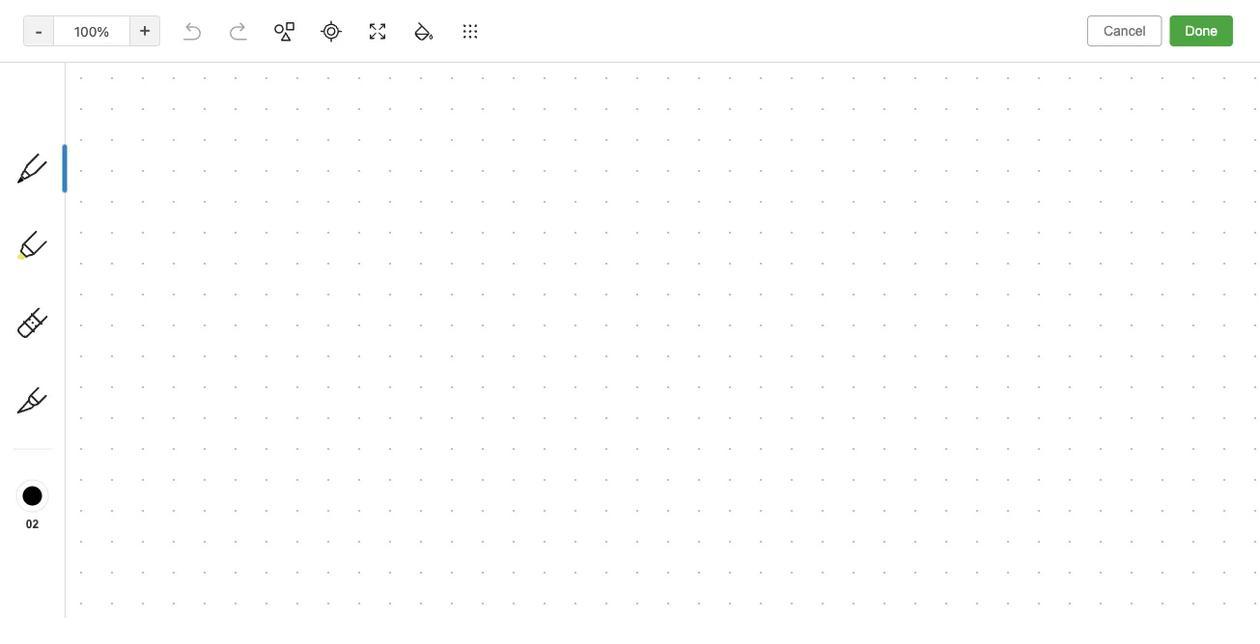Task type: locate. For each thing, give the bounding box(es) containing it.
notebooks link
[[0, 287, 231, 318]]

2
[[255, 99, 263, 115]]

1 vertical spatial notes
[[43, 221, 79, 237]]

notes inside note list element
[[273, 58, 327, 81]]

note window element
[[0, 0, 1261, 619]]

shortcuts button
[[0, 183, 231, 213]]

notes inside tree
[[43, 221, 79, 237]]

settings image
[[197, 15, 220, 39]]

notes for notes (
[[43, 221, 79, 237]]

try
[[428, 11, 449, 27]]

2 notes
[[255, 99, 301, 115]]

notes
[[273, 58, 327, 81], [43, 221, 79, 237]]

upgrade button
[[12, 530, 220, 569]]

None search field
[[25, 56, 207, 91]]

you
[[1107, 54, 1128, 69]]

upgrade
[[100, 542, 157, 558]]

only you
[[1077, 54, 1128, 69]]

cheese
[[361, 285, 408, 301]]

add tag image
[[644, 588, 667, 611]]

me
[[120, 356, 139, 372]]

sugar
[[321, 285, 357, 301]]

22 minutes ago
[[257, 326, 341, 340]]

for
[[572, 11, 590, 27]]

changes
[[1158, 593, 1207, 607]]

0 vertical spatial notes
[[273, 58, 327, 81]]

shared
[[43, 356, 87, 372]]

note list element
[[232, 39, 600, 619]]

all changes saved
[[1140, 593, 1245, 607]]

shared with me
[[43, 356, 139, 372]]

with
[[90, 356, 116, 372]]

new button
[[12, 101, 220, 136]]

(
[[84, 221, 89, 236]]

notebooks
[[43, 294, 111, 310]]

Note Editor text field
[[0, 0, 1261, 619]]

tree
[[0, 152, 232, 513]]

evernote
[[452, 11, 509, 27]]

minutes
[[274, 326, 317, 340]]

Search text field
[[25, 56, 207, 91]]

0 horizontal spatial notes
[[43, 221, 79, 237]]

share button
[[1144, 46, 1214, 77]]

tasks button
[[0, 244, 231, 275]]

1 horizontal spatial notes
[[273, 58, 327, 81]]

tasks
[[43, 252, 78, 268]]

try evernote personal for free:
[[428, 11, 626, 27]]

eggs
[[286, 285, 317, 301]]

trash link
[[0, 391, 231, 422]]

notes left (
[[43, 221, 79, 237]]

add a reminder image
[[611, 588, 635, 611]]

notes
[[267, 99, 301, 115]]

notes up notes
[[273, 58, 327, 81]]

only
[[1077, 54, 1104, 69]]

first
[[683, 54, 709, 69]]

list
[[312, 265, 335, 281]]



Task type: describe. For each thing, give the bounding box(es) containing it.
grocery list milk eggs sugar cheese
[[257, 265, 408, 301]]

notes (
[[43, 221, 89, 237]]

notes for notes
[[273, 58, 327, 81]]

first notebook
[[683, 54, 769, 69]]

home link
[[0, 152, 232, 183]]

trash
[[43, 398, 77, 414]]

tags
[[43, 325, 73, 341]]

tree containing home
[[0, 152, 232, 513]]

grocery
[[257, 265, 308, 281]]

saved
[[1211, 593, 1245, 607]]

shortcuts
[[43, 190, 104, 206]]

tags button
[[0, 318, 231, 349]]

free:
[[593, 11, 626, 27]]

personal
[[513, 11, 568, 27]]

share
[[1160, 54, 1198, 70]]

first notebook button
[[659, 48, 776, 75]]

22
[[257, 326, 271, 340]]

home
[[43, 159, 79, 175]]

new
[[43, 111, 70, 127]]

all
[[1140, 593, 1154, 607]]

shared with me link
[[0, 349, 231, 380]]

milk
[[257, 285, 282, 301]]

ago
[[321, 326, 341, 340]]

expand note image
[[613, 50, 637, 73]]

notebook
[[712, 54, 769, 69]]



Task type: vqa. For each thing, say whether or not it's contained in the screenshot.
"Upgrade"
yes



